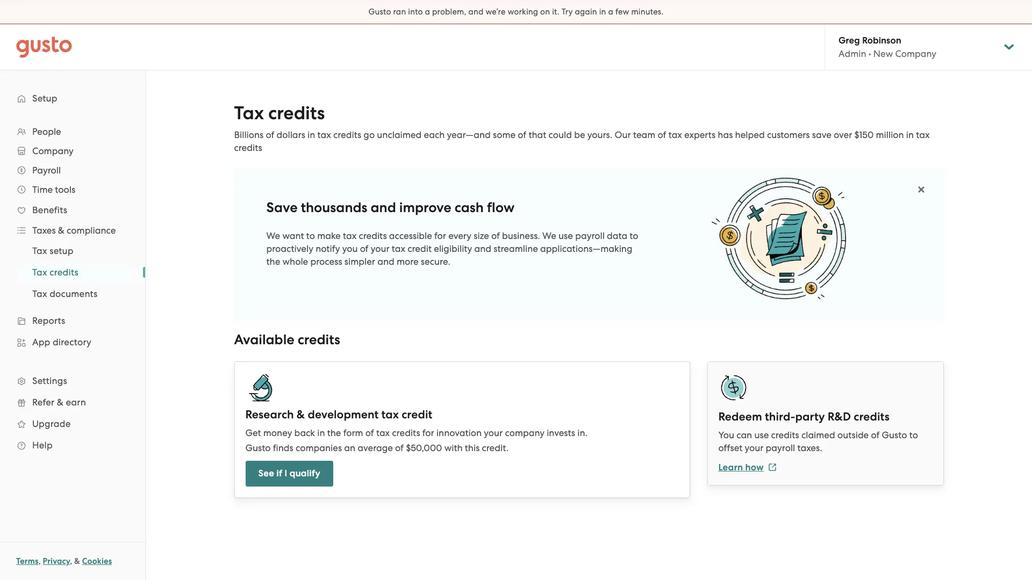 Task type: locate. For each thing, give the bounding box(es) containing it.
1 vertical spatial gusto
[[882, 430, 907, 441]]

2 , from the left
[[70, 557, 72, 567]]

0 horizontal spatial for
[[422, 428, 434, 438]]

& right 'taxes'
[[58, 225, 64, 236]]

invests
[[547, 428, 575, 438]]

0 horizontal spatial gusto
[[245, 443, 271, 454]]

streamline
[[494, 244, 538, 254]]

1 horizontal spatial the
[[327, 428, 341, 438]]

0 horizontal spatial payroll
[[575, 231, 605, 241]]

tax for tax credits
[[32, 267, 47, 278]]

taxes & compliance
[[32, 225, 116, 236]]

benefits
[[32, 205, 67, 216]]

1 horizontal spatial we
[[543, 231, 556, 241]]

the
[[266, 256, 280, 267], [327, 428, 341, 438]]

1 vertical spatial credit
[[402, 408, 432, 422]]

if
[[277, 468, 282, 479]]

use inside we want to make tax credits accessible for every size of business. we use payroll data to proactively notify you of your tax credit eligibility and streamline applications—making the whole process simpler and more secure.
[[559, 231, 573, 241]]

tax
[[317, 130, 331, 140], [669, 130, 682, 140], [916, 130, 930, 140], [343, 231, 357, 241], [392, 244, 405, 254], [381, 408, 399, 422], [376, 428, 390, 438]]

reports link
[[11, 311, 134, 331]]

tax documents link
[[19, 284, 134, 304]]

use inside you can use credits claimed outside of gusto to offset your payroll taxes.
[[755, 430, 769, 441]]

credits inside tax credits link
[[50, 267, 78, 278]]

thousands
[[301, 199, 367, 216]]

1 horizontal spatial gusto
[[369, 7, 391, 17]]

0 vertical spatial the
[[266, 256, 280, 267]]

working
[[508, 7, 538, 17]]

people button
[[11, 122, 134, 141]]

1 we from the left
[[266, 231, 280, 241]]

data
[[607, 231, 628, 241]]

customers
[[767, 130, 810, 140]]

gusto down get
[[245, 443, 271, 454]]

payroll left taxes. at the right of the page
[[766, 443, 795, 454]]

for inside we want to make tax credits accessible for every size of business. we use payroll data to proactively notify you of your tax credit eligibility and streamline applications—making the whole process simpler and more secure.
[[434, 231, 446, 241]]

2 horizontal spatial your
[[745, 443, 764, 454]]

improve
[[399, 199, 451, 216]]

secure.
[[421, 256, 450, 267]]

of right 'outside'
[[871, 430, 880, 441]]

your up credit.
[[484, 428, 503, 438]]

0 horizontal spatial ,
[[39, 557, 41, 567]]

we left want
[[266, 231, 280, 241]]

and up accessible
[[371, 199, 396, 216]]

company
[[895, 48, 937, 59], [32, 146, 73, 156]]

list
[[0, 122, 145, 456], [0, 240, 145, 305]]

tax up billions
[[234, 102, 264, 124]]

in up the companies
[[317, 428, 325, 438]]

credits
[[268, 102, 325, 124], [333, 130, 361, 140], [234, 142, 262, 153], [359, 231, 387, 241], [50, 267, 78, 278], [298, 332, 340, 348], [854, 410, 890, 424], [392, 428, 420, 438], [771, 430, 799, 441]]

payroll inside you can use credits claimed outside of gusto to offset your payroll taxes.
[[766, 443, 795, 454]]

payroll up applications—making
[[575, 231, 605, 241]]

company down people
[[32, 146, 73, 156]]

0 vertical spatial company
[[895, 48, 937, 59]]

0 vertical spatial gusto
[[369, 7, 391, 17]]

the inside get money back in the form of tax credits for innovation your company invests in. gusto finds companies an average of $50,000 with this credit.
[[327, 428, 341, 438]]

& inside dropdown button
[[58, 225, 64, 236]]

in right the again
[[599, 7, 606, 17]]

2 vertical spatial your
[[745, 443, 764, 454]]

size
[[474, 231, 489, 241]]

payroll
[[32, 165, 61, 176]]

& for earn
[[57, 397, 63, 408]]

innovation
[[436, 428, 482, 438]]

greg robinson admin • new company
[[839, 35, 937, 59]]

see
[[258, 468, 274, 479]]

taxes & compliance button
[[11, 221, 134, 240]]

tax setup
[[32, 246, 74, 256]]

how
[[745, 462, 764, 473]]

1 horizontal spatial your
[[484, 428, 503, 438]]

for up 'eligibility'
[[434, 231, 446, 241]]

the down proactively
[[266, 256, 280, 267]]

tax down tax credits
[[32, 289, 47, 299]]

1 horizontal spatial for
[[434, 231, 446, 241]]

redeem third-party r&d credits
[[719, 410, 890, 424]]

0 horizontal spatial your
[[371, 244, 390, 254]]

payroll
[[575, 231, 605, 241], [766, 443, 795, 454]]

2 a from the left
[[608, 7, 613, 17]]

time
[[32, 184, 53, 195]]

claimed
[[802, 430, 835, 441]]

terms , privacy , & cookies
[[16, 557, 112, 567]]

back
[[294, 428, 315, 438]]

, left 'privacy' link
[[39, 557, 41, 567]]

your up simpler
[[371, 244, 390, 254]]

0 vertical spatial use
[[559, 231, 573, 241]]

0 horizontal spatial the
[[266, 256, 280, 267]]

and left more
[[378, 256, 394, 267]]

directory
[[53, 337, 91, 348]]

& for development
[[297, 408, 305, 422]]

of inside you can use credits claimed outside of gusto to offset your payroll taxes.
[[871, 430, 880, 441]]

and down size
[[474, 244, 491, 254]]

1 vertical spatial your
[[484, 428, 503, 438]]

company inside dropdown button
[[32, 146, 73, 156]]

get
[[245, 428, 261, 438]]

cash
[[455, 199, 484, 216]]

form
[[343, 428, 363, 438]]

gusto left ran
[[369, 7, 391, 17]]

tax for tax setup
[[32, 246, 47, 256]]

of up simpler
[[360, 244, 369, 254]]

home image
[[16, 36, 72, 58]]

&
[[58, 225, 64, 236], [57, 397, 63, 408], [297, 408, 305, 422], [74, 557, 80, 567]]

your down can at bottom right
[[745, 443, 764, 454]]

1 horizontal spatial use
[[755, 430, 769, 441]]

your
[[371, 244, 390, 254], [484, 428, 503, 438], [745, 443, 764, 454]]

tax for tax documents
[[32, 289, 47, 299]]

year—and
[[447, 130, 491, 140]]

1 horizontal spatial company
[[895, 48, 937, 59]]

again
[[575, 7, 597, 17]]

$50,000
[[406, 443, 442, 454]]

cookies
[[82, 557, 112, 567]]

the down research & development tax credit
[[327, 428, 341, 438]]

credit inside we want to make tax credits accessible for every size of business. we use payroll data to proactively notify you of your tax credit eligibility and streamline applications—making the whole process simpler and more secure.
[[408, 244, 432, 254]]

privacy
[[43, 557, 70, 567]]

for inside get money back in the form of tax credits for innovation your company invests in. gusto finds companies an average of $50,000 with this credit.
[[422, 428, 434, 438]]

1 horizontal spatial a
[[608, 7, 613, 17]]

& up back
[[297, 408, 305, 422]]

that
[[529, 130, 546, 140]]

your inside we want to make tax credits accessible for every size of business. we use payroll data to proactively notify you of your tax credit eligibility and streamline applications—making the whole process simpler and more secure.
[[371, 244, 390, 254]]

0 horizontal spatial use
[[559, 231, 573, 241]]

& for compliance
[[58, 225, 64, 236]]

a right into
[[425, 7, 430, 17]]

0 vertical spatial for
[[434, 231, 446, 241]]

, left the 'cookies'
[[70, 557, 72, 567]]

0 horizontal spatial a
[[425, 7, 430, 17]]

use up applications—making
[[559, 231, 573, 241]]

for up $50,000
[[422, 428, 434, 438]]

use right can at bottom right
[[755, 430, 769, 441]]

0 horizontal spatial we
[[266, 231, 280, 241]]

we right business.
[[543, 231, 556, 241]]

and left we're
[[468, 7, 484, 17]]

team
[[633, 130, 656, 140]]

available credits
[[234, 332, 340, 348]]

applications—making
[[540, 244, 633, 254]]

1 vertical spatial payroll
[[766, 443, 795, 454]]

1 vertical spatial for
[[422, 428, 434, 438]]

you can use credits claimed outside of gusto to offset your payroll taxes.
[[719, 430, 918, 454]]

1 vertical spatial use
[[755, 430, 769, 441]]

1 vertical spatial the
[[327, 428, 341, 438]]

2 horizontal spatial gusto
[[882, 430, 907, 441]]

1 vertical spatial company
[[32, 146, 73, 156]]

company right new
[[895, 48, 937, 59]]

into
[[408, 7, 423, 17]]

1 horizontal spatial ,
[[70, 557, 72, 567]]

offset
[[719, 443, 743, 454]]

in right dollars
[[308, 130, 315, 140]]

& left 'cookies' button
[[74, 557, 80, 567]]

2 vertical spatial gusto
[[245, 443, 271, 454]]

benefits link
[[11, 201, 134, 220]]

gusto right 'outside'
[[882, 430, 907, 441]]

0 vertical spatial credit
[[408, 244, 432, 254]]

credits inside get money back in the form of tax credits for innovation your company invests in. gusto finds companies an average of $50,000 with this credit.
[[392, 428, 420, 438]]

you
[[719, 430, 734, 441]]

,
[[39, 557, 41, 567], [70, 557, 72, 567]]

earn
[[66, 397, 86, 408]]

tax down tax setup at the top left
[[32, 267, 47, 278]]

0 horizontal spatial company
[[32, 146, 73, 156]]

1 horizontal spatial payroll
[[766, 443, 795, 454]]

of right size
[[491, 231, 500, 241]]

a
[[425, 7, 430, 17], [608, 7, 613, 17]]

new
[[874, 48, 893, 59]]

on
[[540, 7, 550, 17]]

see if i qualify link
[[245, 461, 333, 487]]

flow
[[487, 199, 515, 216]]

help link
[[11, 436, 134, 455]]

2 horizontal spatial to
[[909, 430, 918, 441]]

more
[[397, 256, 419, 267]]

a left the "few"
[[608, 7, 613, 17]]

want
[[282, 231, 304, 241]]

1 list from the top
[[0, 122, 145, 456]]

& left earn
[[57, 397, 63, 408]]

0 vertical spatial payroll
[[575, 231, 605, 241]]

to inside you can use credits claimed outside of gusto to offset your payroll taxes.
[[909, 430, 918, 441]]

use
[[559, 231, 573, 241], [755, 430, 769, 441]]

tax for tax credits billions of dollars in tax credits go unclaimed each year—and some of that could be yours. our team of tax experts has helped customers save over $150 million in tax credits
[[234, 102, 264, 124]]

tax setup link
[[19, 241, 134, 261]]

tax down 'taxes'
[[32, 246, 47, 256]]

process
[[310, 256, 342, 267]]

gusto inside you can use credits claimed outside of gusto to offset your payroll taxes.
[[882, 430, 907, 441]]

and
[[468, 7, 484, 17], [371, 199, 396, 216], [474, 244, 491, 254], [378, 256, 394, 267]]

0 vertical spatial your
[[371, 244, 390, 254]]

yours.
[[588, 130, 613, 140]]

robinson
[[862, 35, 901, 46]]

1 , from the left
[[39, 557, 41, 567]]

2 list from the top
[[0, 240, 145, 305]]

help
[[32, 440, 53, 451]]

credit down accessible
[[408, 244, 432, 254]]

outside
[[838, 430, 869, 441]]

compliance
[[67, 225, 116, 236]]

tax inside tax credits billions of dollars in tax credits go unclaimed each year—and some of that could be yours. our team of tax experts has helped customers save over $150 million in tax credits
[[234, 102, 264, 124]]

qualify
[[290, 468, 320, 479]]

credit up get money back in the form of tax credits for innovation your company invests in. gusto finds companies an average of $50,000 with this credit.
[[402, 408, 432, 422]]



Task type: describe. For each thing, give the bounding box(es) containing it.
privacy link
[[43, 557, 70, 567]]

research & development tax credit
[[245, 408, 432, 422]]

ran
[[393, 7, 406, 17]]

can
[[737, 430, 752, 441]]

app
[[32, 337, 50, 348]]

setup
[[32, 93, 57, 104]]

payroll button
[[11, 161, 134, 180]]

notify
[[316, 244, 340, 254]]

this
[[465, 443, 480, 454]]

list containing people
[[0, 122, 145, 456]]

party
[[795, 410, 825, 424]]

settings link
[[11, 372, 134, 391]]

admin
[[839, 48, 866, 59]]

research
[[245, 408, 294, 422]]

your inside you can use credits claimed outside of gusto to offset your payroll taxes.
[[745, 443, 764, 454]]

company button
[[11, 141, 134, 161]]

setup link
[[11, 89, 134, 108]]

credits inside we want to make tax credits accessible for every size of business. we use payroll data to proactively notify you of your tax credit eligibility and streamline applications—making the whole process simpler and more secure.
[[359, 231, 387, 241]]

i
[[285, 468, 287, 479]]

people
[[32, 126, 61, 137]]

settings
[[32, 376, 67, 387]]

finds
[[273, 443, 293, 454]]

minutes.
[[631, 7, 664, 17]]

of right average
[[395, 443, 404, 454]]

the inside we want to make tax credits accessible for every size of business. we use payroll data to proactively notify you of your tax credit eligibility and streamline applications—making the whole process simpler and more secure.
[[266, 256, 280, 267]]

make
[[317, 231, 341, 241]]

simpler
[[345, 256, 375, 267]]

in inside get money back in the form of tax credits for innovation your company invests in. gusto finds companies an average of $50,000 with this credit.
[[317, 428, 325, 438]]

save
[[812, 130, 832, 140]]

$150
[[855, 130, 874, 140]]

of up average
[[365, 428, 374, 438]]

redeem
[[719, 410, 762, 424]]

proactively
[[266, 244, 313, 254]]

business.
[[502, 231, 540, 241]]

we're
[[486, 7, 506, 17]]

of left that
[[518, 130, 526, 140]]

you
[[342, 244, 358, 254]]

billions
[[234, 130, 264, 140]]

tax credits link
[[19, 263, 134, 282]]

in right million
[[906, 130, 914, 140]]

refer
[[32, 397, 55, 408]]

go
[[364, 130, 375, 140]]

could
[[549, 130, 572, 140]]

get money back in the form of tax credits for innovation your company invests in. gusto finds companies an average of $50,000 with this credit.
[[245, 428, 588, 454]]

gusto ran into a problem, and we're working on it. try again in a few minutes.
[[369, 7, 664, 17]]

our
[[615, 130, 631, 140]]

r&d
[[828, 410, 851, 424]]

each
[[424, 130, 445, 140]]

over
[[834, 130, 852, 140]]

million
[[876, 130, 904, 140]]

terms
[[16, 557, 39, 567]]

learn how link
[[719, 462, 777, 473]]

•
[[869, 48, 871, 59]]

cookies button
[[82, 555, 112, 568]]

save
[[266, 199, 298, 216]]

whole
[[283, 256, 308, 267]]

few
[[616, 7, 629, 17]]

gusto inside get money back in the form of tax credits for innovation your company invests in. gusto finds companies an average of $50,000 with this credit.
[[245, 443, 271, 454]]

tax credits billions of dollars in tax credits go unclaimed each year—and some of that could be yours. our team of tax experts has helped customers save over $150 million in tax credits
[[234, 102, 930, 153]]

taxes.
[[798, 443, 822, 454]]

tax documents
[[32, 289, 98, 299]]

time tools button
[[11, 180, 134, 199]]

greg
[[839, 35, 860, 46]]

1 a from the left
[[425, 7, 430, 17]]

tax inside get money back in the form of tax credits for innovation your company invests in. gusto finds companies an average of $50,000 with this credit.
[[376, 428, 390, 438]]

2 we from the left
[[543, 231, 556, 241]]

your inside get money back in the form of tax credits for innovation your company invests in. gusto finds companies an average of $50,000 with this credit.
[[484, 428, 503, 438]]

reports
[[32, 316, 65, 326]]

experts
[[684, 130, 716, 140]]

be
[[574, 130, 585, 140]]

1 horizontal spatial to
[[630, 231, 639, 241]]

dollars
[[277, 130, 305, 140]]

learn how
[[719, 462, 764, 473]]

some
[[493, 130, 516, 140]]

tools
[[55, 184, 75, 195]]

list containing tax setup
[[0, 240, 145, 305]]

in.
[[578, 428, 588, 438]]

upgrade
[[32, 419, 71, 430]]

see if i qualify
[[258, 468, 320, 479]]

company
[[505, 428, 545, 438]]

app directory link
[[11, 333, 134, 352]]

setup
[[50, 246, 74, 256]]

has
[[718, 130, 733, 140]]

company inside greg robinson admin • new company
[[895, 48, 937, 59]]

every
[[448, 231, 472, 241]]

with
[[444, 443, 463, 454]]

companies
[[296, 443, 342, 454]]

refer & earn link
[[11, 393, 134, 412]]

0 horizontal spatial to
[[306, 231, 315, 241]]

of left dollars
[[266, 130, 274, 140]]

average
[[358, 443, 393, 454]]

gusto navigation element
[[0, 70, 145, 474]]

we want to make tax credits accessible for every size of business. we use payroll data to proactively notify you of your tax credit eligibility and streamline applications—making the whole process simpler and more secure.
[[266, 231, 639, 267]]

save thousands and improve cash flow
[[266, 199, 515, 216]]

of right team
[[658, 130, 666, 140]]

credits inside you can use credits claimed outside of gusto to offset your payroll taxes.
[[771, 430, 799, 441]]

tax credits
[[32, 267, 78, 278]]

payroll inside we want to make tax credits accessible for every size of business. we use payroll data to proactively notify you of your tax credit eligibility and streamline applications—making the whole process simpler and more secure.
[[575, 231, 605, 241]]

upgrade link
[[11, 415, 134, 434]]



Task type: vqa. For each thing, say whether or not it's contained in the screenshot.
the average
yes



